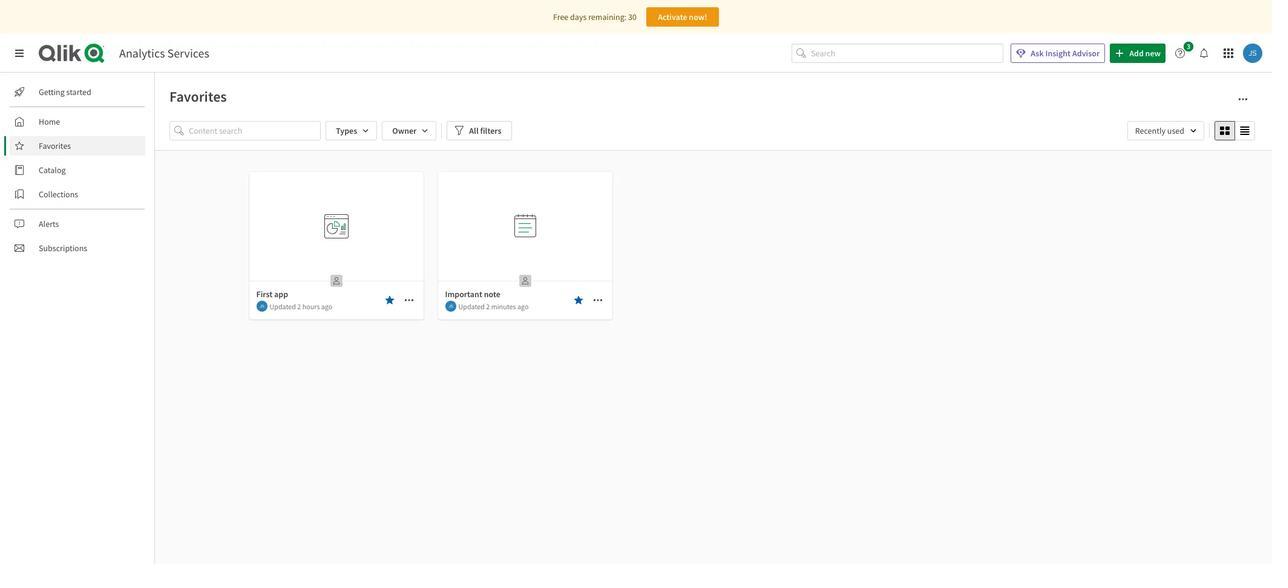 Task type: vqa. For each thing, say whether or not it's contained in the screenshot.
first Nov from the right
no



Task type: describe. For each thing, give the bounding box(es) containing it.
owner button
[[382, 121, 437, 140]]

add new
[[1130, 48, 1161, 59]]

getting started
[[39, 87, 91, 97]]

personal element for first app
[[327, 271, 346, 291]]

analytics services element
[[119, 45, 209, 61]]

catalog link
[[10, 160, 145, 180]]

updated 2 minutes ago
[[459, 302, 529, 311]]

navigation pane element
[[0, 77, 154, 263]]

catalog
[[39, 165, 66, 176]]

alerts
[[39, 219, 59, 229]]

first
[[256, 289, 273, 300]]

jacob simon element for first
[[256, 301, 267, 312]]

used
[[1168, 125, 1185, 136]]

1 horizontal spatial favorites
[[169, 87, 227, 106]]

collections
[[39, 189, 78, 200]]

ago for first app
[[321, 302, 332, 311]]

subscriptions
[[39, 243, 87, 254]]

all filters button
[[447, 121, 512, 140]]

jacob simon image for first app
[[256, 301, 267, 312]]

ask insight advisor button
[[1011, 44, 1105, 63]]

filters
[[480, 125, 502, 136]]

searchbar element
[[792, 43, 1004, 63]]

activate now!
[[658, 12, 707, 22]]

remove from favorites image
[[385, 295, 394, 305]]

hours
[[302, 302, 320, 311]]

add new button
[[1110, 44, 1166, 63]]

Content search text field
[[189, 121, 321, 140]]

2 horizontal spatial more actions image
[[1238, 94, 1248, 104]]

owner
[[392, 125, 417, 136]]

add
[[1130, 48, 1144, 59]]

subscriptions link
[[10, 238, 145, 258]]

personal element for important note
[[515, 271, 535, 291]]

ask
[[1031, 48, 1044, 59]]

all filters
[[469, 125, 502, 136]]

2 for note
[[486, 302, 490, 311]]

Recently used field
[[1128, 121, 1205, 140]]

recently used
[[1135, 125, 1185, 136]]

new
[[1146, 48, 1161, 59]]

jacob simon image for important note
[[445, 301, 456, 312]]

more actions image for important note
[[593, 295, 603, 305]]

updated for note
[[459, 302, 485, 311]]

all
[[469, 125, 479, 136]]

important
[[445, 289, 482, 300]]

ago for important note
[[518, 302, 529, 311]]

remaining:
[[588, 12, 627, 22]]

30
[[628, 12, 637, 22]]



Task type: locate. For each thing, give the bounding box(es) containing it.
2 horizontal spatial jacob simon image
[[1243, 44, 1263, 63]]

3
[[1187, 42, 1191, 51]]

1 horizontal spatial jacob simon image
[[445, 301, 456, 312]]

more actions image right remove from favorites image
[[404, 295, 414, 305]]

analytics services
[[119, 45, 209, 61]]

started
[[66, 87, 91, 97]]

1 horizontal spatial jacob simon element
[[445, 301, 456, 312]]

collections link
[[10, 185, 145, 204]]

Search text field
[[811, 43, 1004, 63]]

2
[[297, 302, 301, 311], [486, 302, 490, 311]]

2 left hours
[[297, 302, 301, 311]]

jacob simon element
[[256, 301, 267, 312], [445, 301, 456, 312]]

1 horizontal spatial personal element
[[515, 271, 535, 291]]

more actions image for first app
[[404, 295, 414, 305]]

now!
[[689, 12, 707, 22]]

0 vertical spatial favorites
[[169, 87, 227, 106]]

0 horizontal spatial personal element
[[327, 271, 346, 291]]

favorites
[[169, 87, 227, 106], [39, 140, 71, 151]]

updated down important note
[[459, 302, 485, 311]]

ago right minutes
[[518, 302, 529, 311]]

1 jacob simon element from the left
[[256, 301, 267, 312]]

analytics
[[119, 45, 165, 61]]

home
[[39, 116, 60, 127]]

types
[[336, 125, 357, 136]]

minutes
[[491, 302, 516, 311]]

recently
[[1135, 125, 1166, 136]]

first app
[[256, 289, 288, 300]]

more actions image up switch view group
[[1238, 94, 1248, 104]]

2 ago from the left
[[518, 302, 529, 311]]

personal element up minutes
[[515, 271, 535, 291]]

updated
[[270, 302, 296, 311], [459, 302, 485, 311]]

0 horizontal spatial updated
[[270, 302, 296, 311]]

ask insight advisor
[[1031, 48, 1100, 59]]

1 2 from the left
[[297, 302, 301, 311]]

0 horizontal spatial ago
[[321, 302, 332, 311]]

1 horizontal spatial more actions image
[[593, 295, 603, 305]]

jacob simon element down important
[[445, 301, 456, 312]]

remove from favorites image
[[574, 295, 583, 305]]

1 ago from the left
[[321, 302, 332, 311]]

favorites link
[[10, 136, 145, 156]]

1 horizontal spatial 2
[[486, 302, 490, 311]]

updated down app
[[270, 302, 296, 311]]

close sidebar menu image
[[15, 48, 24, 58]]

1 updated from the left
[[270, 302, 296, 311]]

favorites down services
[[169, 87, 227, 106]]

1 vertical spatial favorites
[[39, 140, 71, 151]]

home link
[[10, 112, 145, 131]]

activate
[[658, 12, 687, 22]]

note
[[484, 289, 501, 300]]

free days remaining: 30
[[553, 12, 637, 22]]

2 2 from the left
[[486, 302, 490, 311]]

1 horizontal spatial ago
[[518, 302, 529, 311]]

0 horizontal spatial jacob simon element
[[256, 301, 267, 312]]

2 jacob simon element from the left
[[445, 301, 456, 312]]

activate now! link
[[646, 7, 719, 27]]

more actions image right remove from favorites icon
[[593, 295, 603, 305]]

3 button
[[1171, 42, 1197, 63]]

filters region
[[169, 119, 1258, 143]]

getting
[[39, 87, 65, 97]]

services
[[167, 45, 209, 61]]

insight
[[1046, 48, 1071, 59]]

alerts link
[[10, 214, 145, 234]]

updated for app
[[270, 302, 296, 311]]

updated 2 hours ago
[[270, 302, 332, 311]]

personal element
[[327, 271, 346, 291], [515, 271, 535, 291]]

days
[[570, 12, 587, 22]]

0 horizontal spatial more actions image
[[404, 295, 414, 305]]

0 horizontal spatial 2
[[297, 302, 301, 311]]

2 updated from the left
[[459, 302, 485, 311]]

getting started link
[[10, 82, 145, 102]]

2 for app
[[297, 302, 301, 311]]

types button
[[326, 121, 377, 140]]

jacob simon element down first
[[256, 301, 267, 312]]

1 personal element from the left
[[327, 271, 346, 291]]

jacob simon element for important
[[445, 301, 456, 312]]

2 personal element from the left
[[515, 271, 535, 291]]

personal element up updated 2 hours ago
[[327, 271, 346, 291]]

important note
[[445, 289, 501, 300]]

favorites inside navigation pane element
[[39, 140, 71, 151]]

more actions image
[[1238, 94, 1248, 104], [404, 295, 414, 305], [593, 295, 603, 305]]

0 horizontal spatial jacob simon image
[[256, 301, 267, 312]]

ago
[[321, 302, 332, 311], [518, 302, 529, 311]]

1 horizontal spatial updated
[[459, 302, 485, 311]]

2 down note
[[486, 302, 490, 311]]

jacob simon image
[[1243, 44, 1263, 63], [256, 301, 267, 312], [445, 301, 456, 312]]

0 horizontal spatial favorites
[[39, 140, 71, 151]]

switch view group
[[1215, 121, 1255, 140]]

advisor
[[1073, 48, 1100, 59]]

free
[[553, 12, 569, 22]]

app
[[274, 289, 288, 300]]

favorites up catalog
[[39, 140, 71, 151]]

ago right hours
[[321, 302, 332, 311]]



